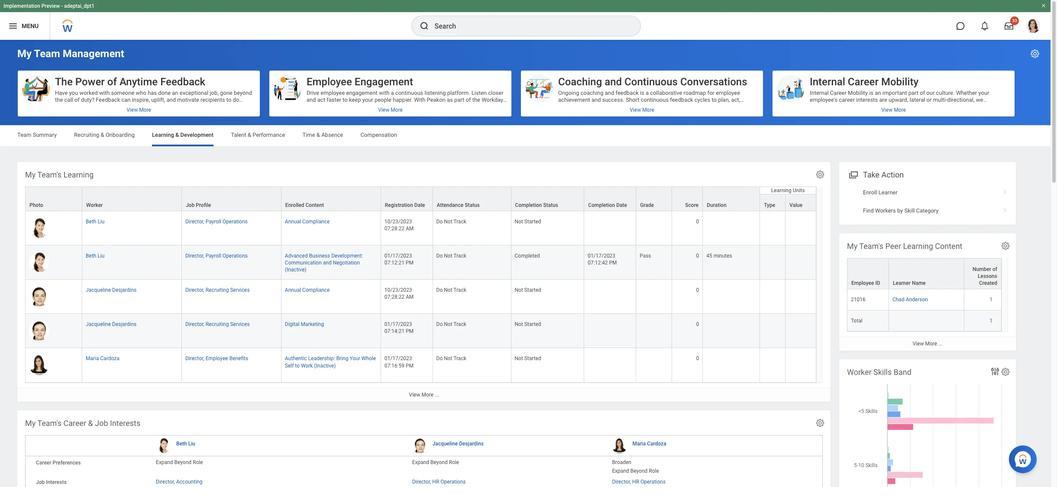 Task type: locate. For each thing, give the bounding box(es) containing it.
compliance for director, payroll operations
[[302, 219, 330, 225]]

2 with from the left
[[379, 90, 389, 96]]

gain
[[345, 103, 356, 110]]

payroll for advanced business development: communication and negotiation (inactive)
[[206, 253, 221, 259]]

1 horizontal spatial interests
[[110, 419, 140, 428]]

my
[[17, 48, 32, 60], [25, 170, 36, 179], [847, 242, 858, 251], [25, 419, 36, 428]]

2 1 button from the top
[[990, 317, 994, 324]]

marketing
[[301, 321, 324, 328]]

list
[[839, 184, 1016, 220]]

cardoza inside my team's career & job interests element
[[647, 441, 666, 447]]

pm inside 01/17/2023 07:14:21 pm
[[406, 328, 414, 334]]

07:28:22 up 01/17/2023 07:14:21 pm
[[384, 294, 404, 300]]

feedback up short at top
[[616, 90, 639, 96]]

with inside drive employee engagement with a continuous listening platform. listen closer and act faster to keep your people happier. with peakon as part of the workday family, you can gain an even deeper understanding of your people and create action plans that improve engagement and bottom-line results.
[[379, 90, 389, 96]]

my for my team's peer learning content
[[847, 242, 858, 251]]

row containing type
[[25, 194, 816, 211]]

beyond
[[234, 90, 252, 96]]

enrolled content button
[[281, 187, 381, 211]]

communication
[[285, 260, 322, 266]]

0 horizontal spatial completion
[[515, 202, 542, 208]]

an up improve
[[357, 103, 363, 110]]

annual compliance down communication
[[285, 287, 330, 293]]

employee up 'faster'
[[321, 90, 345, 96]]

0 horizontal spatial maria
[[86, 356, 99, 362]]

1 vertical spatial director, recruiting services link
[[185, 320, 250, 328]]

1 vertical spatial director, payroll operations
[[185, 253, 248, 259]]

started for 1st the not started element from the bottom
[[524, 356, 541, 362]]

employee inside ongoing coaching and feedback is a collaborative roadmap for employee achievement and success.  short continuous feedback cycles to plan, act, access and modify provides acknowledgement, correction and positive outcomes.
[[716, 90, 740, 96]]

45
[[706, 253, 712, 259]]

2 compliance from the top
[[302, 287, 330, 293]]

0 vertical spatial people
[[375, 97, 391, 103]]

career right internal
[[848, 76, 879, 88]]

0 horizontal spatial you
[[69, 90, 78, 96]]

2 10/23/2023 07:28:22 am from the top
[[384, 287, 414, 300]]

1 vertical spatial beth liu
[[86, 253, 105, 259]]

director,
[[185, 219, 204, 225], [185, 253, 204, 259], [185, 287, 204, 293], [185, 321, 204, 328], [185, 356, 204, 362], [156, 479, 175, 485], [412, 479, 431, 485], [612, 479, 631, 485]]

expand inside items selected list
[[612, 468, 629, 474]]

to down "for" in the right of the page
[[712, 97, 717, 103]]

your
[[362, 97, 373, 103], [93, 103, 104, 110], [440, 103, 451, 110]]

beth liu link for annual
[[86, 217, 105, 225]]

1 vertical spatial compliance
[[302, 287, 330, 293]]

am down registration date
[[406, 226, 414, 232]]

1 10/23/2023 from the top
[[384, 219, 412, 225]]

0 horizontal spatial view more ...
[[409, 392, 439, 398]]

1 vertical spatial 07:28:22
[[384, 294, 404, 300]]

recruiting for digital marketing
[[206, 321, 229, 328]]

the
[[55, 76, 73, 88]]

5 do from the top
[[436, 356, 443, 362]]

2 horizontal spatial expand
[[612, 468, 629, 474]]

1 for 21016
[[990, 297, 993, 303]]

1 vertical spatial can
[[334, 103, 344, 110]]

1 for total
[[990, 318, 993, 324]]

2 director, recruiting services from the top
[[185, 321, 250, 328]]

work
[[301, 363, 313, 369]]

2 do not track element from the top
[[436, 251, 466, 259]]

view more ... link up band
[[839, 337, 1016, 351]]

01/17/2023 up 07:14:21
[[384, 321, 412, 328]]

enrolled content
[[285, 202, 324, 208]]

10/23/2023 07:28:22 am
[[384, 219, 414, 232], [384, 287, 414, 300]]

pm right 07:14:21
[[406, 328, 414, 334]]

view more ... link
[[839, 337, 1016, 351], [17, 387, 831, 402]]

employee up plan,
[[716, 90, 740, 96]]

1 vertical spatial recruiting
[[206, 287, 229, 293]]

better.
[[55, 103, 71, 110]]

maria cardoza link
[[86, 354, 119, 362], [632, 439, 666, 447]]

configure and view chart data image
[[990, 366, 1000, 377]]

3 do not track from the top
[[436, 287, 466, 293]]

maria cardoza
[[86, 356, 119, 362], [632, 441, 666, 447]]

view inside my team's peer learning content element
[[913, 341, 924, 347]]

continuous up happier.
[[395, 90, 423, 96]]

45 minutes
[[706, 253, 732, 259]]

1 horizontal spatial expand beyond role
[[412, 460, 459, 466]]

5 do not track element from the top
[[436, 354, 466, 362]]

role for expand beyond role element to the left
[[193, 460, 203, 466]]

2 vertical spatial jacqueline
[[432, 441, 458, 447]]

completed
[[515, 253, 540, 259]]

2 vertical spatial career
[[36, 460, 51, 466]]

to
[[226, 97, 231, 103], [343, 97, 348, 103], [712, 97, 717, 103], [119, 103, 124, 110], [185, 103, 190, 110], [295, 363, 300, 369]]

of up someone
[[107, 76, 117, 88]]

the down have
[[55, 97, 63, 103]]

& for recruiting
[[101, 132, 104, 138]]

10/23/2023 07:28:22 am down 07:12:21
[[384, 287, 414, 300]]

2 horizontal spatial expand beyond role
[[612, 468, 659, 474]]

the power of anytime feedback
[[55, 76, 205, 88]]

01/17/2023 inside 01/17/2023 07:12:21 pm
[[384, 253, 412, 259]]

annual for director, payroll operations
[[285, 219, 301, 225]]

2 employee's photo (jacqueline desjardins) image from the top
[[29, 321, 49, 341]]

date left grade
[[616, 202, 627, 208]]

pm for 01/17/2023 07:14:21 pm
[[406, 328, 414, 334]]

view more ... link down 01/17/2023 07:16:59 pm
[[17, 387, 831, 402]]

engagement
[[355, 76, 413, 88]]

10/23/2023 down the registration
[[384, 219, 412, 225]]

07:12:42
[[588, 260, 608, 266]]

1 vertical spatial annual compliance
[[285, 287, 330, 293]]

do for do not track element related to 3rd the not started element from the bottom
[[436, 287, 443, 293]]

0 vertical spatial view
[[913, 341, 924, 347]]

continuous inside drive employee engagement with a continuous listening platform. listen closer and act faster to keep your people happier. with peakon as part of the workday family, you can gain an even deeper understanding of your people and create action plans that improve engagement and bottom-line results.
[[395, 90, 423, 96]]

1 horizontal spatial view more ...
[[913, 341, 943, 347]]

1 services from the top
[[230, 287, 250, 293]]

0 vertical spatial compliance
[[302, 219, 330, 225]]

3 do from the top
[[436, 287, 443, 293]]

annual compliance link down enrolled content
[[285, 217, 330, 225]]

find workers by skill category
[[863, 207, 939, 214]]

configure my team's peer learning content image
[[1001, 241, 1010, 251]]

1 started from the top
[[524, 219, 541, 225]]

maria cardoza inside my team's career & job interests element
[[632, 441, 666, 447]]

1 vertical spatial team's
[[859, 242, 883, 251]]

...
[[938, 341, 943, 347], [435, 392, 439, 398]]

0 vertical spatial desjardins
[[112, 287, 137, 293]]

1 date from the left
[[414, 202, 425, 208]]

2 10/23/2023 from the top
[[384, 287, 412, 293]]

do not track element
[[436, 217, 466, 225], [436, 251, 466, 259], [436, 285, 466, 293], [436, 320, 466, 328], [436, 354, 466, 362]]

4 track from the top
[[454, 321, 466, 328]]

(inactive) down leadership:
[[314, 363, 336, 369]]

employee left "benefits"
[[206, 356, 228, 362]]

tab list containing team summary
[[9, 126, 1042, 146]]

row containing total
[[847, 311, 1002, 332]]

worker for worker
[[86, 202, 103, 208]]

01/17/2023 inside 01/17/2023 07:14:21 pm
[[384, 321, 412, 328]]

engagement down deeper
[[371, 110, 403, 117]]

... inside my team's learning element
[[435, 392, 439, 398]]

2 vertical spatial desjardins
[[459, 441, 484, 447]]

4 0 from the top
[[696, 321, 699, 328]]

07:28:22 for director, payroll operations
[[384, 226, 404, 232]]

0 horizontal spatial beyond
[[174, 460, 191, 466]]

configure my team's career & job interests image
[[815, 418, 825, 428]]

& for talent
[[248, 132, 251, 138]]

compliance down advanced business development: communication and negotiation (inactive)
[[302, 287, 330, 293]]

(inactive) down communication
[[285, 267, 306, 273]]

enroll learner
[[863, 189, 898, 196]]

3 do not track element from the top
[[436, 285, 466, 293]]

director, payroll operations for advanced business development: communication and negotiation (inactive)
[[185, 253, 248, 259]]

learning inside popup button
[[771, 188, 791, 194]]

director, employee benefits link
[[185, 354, 248, 362]]

date for registration date
[[414, 202, 425, 208]]

2 do not track from the top
[[436, 253, 466, 259]]

with down engagement
[[379, 90, 389, 96]]

2 director, payroll operations link from the top
[[185, 251, 248, 259]]

preferences
[[53, 460, 81, 466]]

implementation
[[3, 3, 40, 9]]

10/23/2023 07:28:22 am down the registration
[[384, 219, 414, 232]]

search image
[[419, 21, 429, 31]]

cell
[[584, 211, 636, 246], [636, 211, 672, 246], [703, 211, 760, 246], [760, 211, 786, 246], [786, 211, 816, 246], [760, 246, 786, 280], [786, 246, 816, 280], [584, 280, 636, 314], [636, 280, 672, 314], [703, 280, 760, 314], [760, 280, 786, 314], [786, 280, 816, 314], [584, 314, 636, 348], [636, 314, 672, 348], [703, 314, 760, 348], [760, 314, 786, 348], [786, 314, 816, 348], [584, 348, 636, 383], [636, 348, 672, 383], [703, 348, 760, 383], [760, 348, 786, 383], [786, 348, 816, 383]]

1 vertical spatial view more ...
[[409, 392, 439, 398]]

content up learner name popup button
[[935, 242, 962, 251]]

0 horizontal spatial more
[[422, 392, 433, 398]]

worker inside popup button
[[86, 202, 103, 208]]

1 horizontal spatial beyond
[[430, 460, 448, 466]]

2 horizontal spatial beyond
[[630, 468, 648, 474]]

feedback up correction
[[670, 97, 693, 103]]

do not track for do not track element associated with 1st the not started element from the bottom
[[436, 356, 466, 362]]

view more ...
[[913, 341, 943, 347], [409, 392, 439, 398]]

2 the from the left
[[472, 97, 480, 103]]

director, recruiting services link
[[185, 285, 250, 293], [185, 320, 250, 328]]

to down authentic
[[295, 363, 300, 369]]

1 employee's photo (jacqueline desjardins) image from the top
[[29, 287, 49, 307]]

1 annual compliance from the top
[[285, 219, 330, 225]]

0 vertical spatial interests
[[110, 419, 140, 428]]

desjardins for annual
[[112, 287, 137, 293]]

your inside have you worked with someone who has done an exceptional job, gone beyond the call of duty?  feedback can inspire, uplift, and motivate recipients to do better.  remind your team to use 'anytime' feedback to recognize others.
[[93, 103, 104, 110]]

learning down 'anytime'
[[152, 132, 174, 138]]

team's for career
[[37, 419, 62, 428]]

01/17/2023 inside 01/17/2023 07:16:59 pm
[[384, 356, 412, 362]]

1 horizontal spatial worker
[[847, 368, 872, 377]]

annual compliance down enrolled content
[[285, 219, 330, 225]]

feedback down uplift, at the top of the page
[[159, 103, 183, 110]]

jacqueline desjardins
[[86, 287, 137, 293], [86, 321, 137, 328], [432, 441, 484, 447]]

3 0 from the top
[[696, 287, 699, 293]]

1 horizontal spatial status
[[543, 202, 558, 208]]

1 vertical spatial desjardins
[[112, 321, 137, 328]]

07:28:22 down the registration
[[384, 226, 404, 232]]

configure worker skills band image
[[1001, 367, 1010, 377]]

team's up photo popup button
[[37, 170, 62, 179]]

0 vertical spatial maria cardoza link
[[86, 354, 119, 362]]

compliance down enrolled content
[[302, 219, 330, 225]]

0 vertical spatial jacqueline desjardins
[[86, 287, 137, 293]]

2 director, payroll operations from the top
[[185, 253, 248, 259]]

2 horizontal spatial role
[[649, 468, 659, 474]]

my for my team management
[[17, 48, 32, 60]]

completion inside completion date popup button
[[588, 202, 615, 208]]

1 1 button from the top
[[990, 296, 994, 303]]

to left "use"
[[119, 103, 124, 110]]

continuous up the acknowledgement,
[[641, 97, 669, 103]]

2 annual from the top
[[285, 287, 301, 293]]

1 completion from the left
[[515, 202, 542, 208]]

01/17/2023 up the 07:16:59
[[384, 356, 412, 362]]

a right is
[[646, 90, 649, 96]]

liu for annual
[[98, 219, 105, 225]]

3 started from the top
[[524, 321, 541, 328]]

2 a from the left
[[646, 90, 649, 96]]

track for digital marketing link
[[454, 321, 466, 328]]

1 10/23/2023 07:28:22 am from the top
[[384, 219, 414, 232]]

1 horizontal spatial expand
[[412, 460, 429, 466]]

0 horizontal spatial employee
[[206, 356, 228, 362]]

expand beyond role
[[156, 460, 203, 466], [412, 460, 459, 466], [612, 468, 659, 474]]

people down part
[[453, 103, 469, 110]]

digital marketing
[[285, 321, 324, 328]]

people
[[375, 97, 391, 103], [453, 103, 469, 110]]

more inside my team's peer learning content element
[[925, 341, 937, 347]]

feedback up team
[[96, 97, 120, 103]]

desjardins
[[112, 287, 137, 293], [112, 321, 137, 328], [459, 441, 484, 447]]

absence
[[321, 132, 343, 138]]

tab list
[[9, 126, 1042, 146]]

team left summary
[[17, 132, 31, 138]]

0 horizontal spatial with
[[99, 90, 110, 96]]

0 vertical spatial view more ...
[[913, 341, 943, 347]]

items selected list
[[612, 458, 673, 475], [412, 477, 490, 487], [612, 477, 704, 487]]

2 employee's photo (beth liu) image from the top
[[29, 253, 49, 272]]

1 horizontal spatial ...
[[938, 341, 943, 347]]

worker left "skills"
[[847, 368, 872, 377]]

0 vertical spatial maria cardoza
[[86, 356, 119, 362]]

can up that
[[334, 103, 344, 110]]

total
[[851, 318, 863, 324]]

0 horizontal spatial people
[[375, 97, 391, 103]]

1 vertical spatial liu
[[98, 253, 105, 259]]

2 07:28:22 from the top
[[384, 294, 404, 300]]

your down as
[[440, 103, 451, 110]]

do
[[436, 219, 443, 225], [436, 253, 443, 259], [436, 287, 443, 293], [436, 321, 443, 328], [436, 356, 443, 362]]

2 completion from the left
[[588, 202, 615, 208]]

0 vertical spatial 1
[[990, 297, 993, 303]]

3 not started from the top
[[515, 321, 541, 328]]

4 not started element from the top
[[515, 354, 541, 362]]

date right the registration
[[414, 202, 425, 208]]

the inside have you worked with someone who has done an exceptional job, gone beyond the call of duty?  feedback can inspire, uplift, and motivate recipients to do better.  remind your team to use 'anytime' feedback to recognize others.
[[55, 97, 63, 103]]

1 horizontal spatial with
[[379, 90, 389, 96]]

0 vertical spatial annual compliance
[[285, 219, 330, 225]]

1 status from the left
[[465, 202, 480, 208]]

1 vertical spatial employee's photo (jacqueline desjardins) image
[[29, 321, 49, 341]]

an right done
[[172, 90, 178, 96]]

1 vertical spatial view more ... link
[[17, 387, 831, 402]]

1 horizontal spatial a
[[646, 90, 649, 96]]

you up call at the left
[[69, 90, 78, 96]]

feedback
[[616, 90, 639, 96], [670, 97, 693, 103]]

notifications large image
[[980, 22, 989, 30]]

1 with from the left
[[99, 90, 110, 96]]

feedback up exceptional
[[160, 76, 205, 88]]

2 do from the top
[[436, 253, 443, 259]]

10/23/2023 for director, payroll operations
[[384, 219, 412, 225]]

worker for worker skills band
[[847, 368, 872, 377]]

1 vertical spatial jacqueline
[[86, 321, 111, 328]]

employee's photo (jacqueline desjardins) image
[[29, 287, 49, 307], [29, 321, 49, 341]]

expand for expand beyond role element to the left
[[156, 460, 173, 466]]

view more ... inside my team's learning element
[[409, 392, 439, 398]]

duration button
[[703, 187, 760, 211]]

1 a from the left
[[391, 90, 394, 96]]

compliance for director, recruiting services
[[302, 287, 330, 293]]

4 do not track from the top
[[436, 321, 466, 328]]

career up preferences
[[63, 419, 86, 428]]

1 employee from the left
[[321, 90, 345, 96]]

1 director, payroll operations from the top
[[185, 219, 248, 225]]

view inside my team's learning element
[[409, 392, 420, 398]]

5 0 from the top
[[696, 356, 699, 362]]

someone
[[111, 90, 134, 96]]

with up team
[[99, 90, 110, 96]]

1 1 from the top
[[990, 297, 993, 303]]

2 annual compliance from the top
[[285, 287, 330, 293]]

0 horizontal spatial (inactive)
[[285, 267, 306, 273]]

director, payroll operations link for annual
[[185, 217, 248, 225]]

1 horizontal spatial maria cardoza link
[[632, 439, 666, 447]]

advanced business development: communication and negotiation (inactive)
[[285, 253, 363, 273]]

director, payroll operations
[[185, 219, 248, 225], [185, 253, 248, 259]]

2 1 from the top
[[990, 318, 993, 324]]

2 director, hr operations link from the left
[[612, 477, 666, 485]]

beyond inside items selected list
[[630, 468, 648, 474]]

1 horizontal spatial the
[[472, 97, 480, 103]]

1 vertical spatial beth liu link
[[86, 251, 105, 259]]

pm right the 07:16:59
[[406, 363, 414, 369]]

0 vertical spatial director, recruiting services
[[185, 287, 250, 293]]

jacqueline desjardins link for digital
[[86, 320, 137, 328]]

4 do not track element from the top
[[436, 320, 466, 328]]

employee inside popup button
[[851, 280, 874, 286]]

1 director, recruiting services link from the top
[[185, 285, 250, 293]]

do not track for do not track element related to 3rd the not started element from the bottom
[[436, 287, 466, 293]]

to inside ongoing coaching and feedback is a collaborative roadmap for employee achievement and success.  short continuous feedback cycles to plan, act, access and modify provides acknowledgement, correction and positive outcomes.
[[712, 97, 717, 103]]

configure my team's learning image
[[815, 170, 825, 179]]

1 vertical spatial employee's photo (beth liu) image
[[29, 253, 49, 272]]

annual compliance link down communication
[[285, 285, 330, 293]]

your down duty?
[[93, 103, 104, 110]]

expand beyond role element
[[156, 458, 203, 466], [412, 458, 459, 466], [612, 466, 659, 474]]

employee's photo (maria cardoza) image
[[29, 355, 49, 375]]

employee left id
[[851, 280, 874, 286]]

0 horizontal spatial view more ... link
[[17, 387, 831, 402]]

annual compliance for director, payroll operations
[[285, 219, 330, 225]]

1 horizontal spatial can
[[334, 103, 344, 110]]

compensation
[[360, 132, 397, 138]]

0 vertical spatial 10/23/2023
[[384, 219, 412, 225]]

beth inside my team's career & job interests element
[[176, 441, 187, 447]]

to inside drive employee engagement with a continuous listening platform. listen closer and act faster to keep your people happier. with peakon as part of the workday family, you can gain an even deeper understanding of your people and create action plans that improve engagement and bottom-line results.
[[343, 97, 348, 103]]

coaching
[[558, 76, 602, 88]]

0 horizontal spatial ...
[[435, 392, 439, 398]]

1 director, payroll operations link from the top
[[185, 217, 248, 225]]

menu group image
[[847, 168, 859, 180]]

5 do not track from the top
[[436, 356, 466, 362]]

0 vertical spatial director, payroll operations
[[185, 219, 248, 225]]

(inactive) inside authentic leadership: bring your whole self to work (inactive)
[[314, 363, 336, 369]]

management
[[63, 48, 124, 60]]

employee up 'faster'
[[307, 76, 352, 88]]

director, recruiting services link for digital
[[185, 320, 250, 328]]

1 vertical spatial people
[[453, 103, 469, 110]]

1 vertical spatial an
[[357, 103, 363, 110]]

1 vertical spatial services
[[230, 321, 250, 328]]

1 compliance from the top
[[302, 219, 330, 225]]

a up happier.
[[391, 90, 394, 96]]

1 horizontal spatial your
[[362, 97, 373, 103]]

achievement
[[558, 97, 590, 103]]

view more ... inside my team's peer learning content element
[[913, 341, 943, 347]]

1 vertical spatial you
[[324, 103, 333, 110]]

pm inside 01/17/2023 07:12:42 pm
[[609, 260, 617, 266]]

0 vertical spatial annual
[[285, 219, 301, 225]]

pm right 07:12:21
[[406, 260, 414, 266]]

started for fourth the not started element from the bottom
[[524, 219, 541, 225]]

1 horizontal spatial director, hr operations
[[612, 479, 666, 485]]

do for do not track element associated with 1st the not started element from the bottom
[[436, 356, 443, 362]]

&
[[101, 132, 104, 138], [175, 132, 179, 138], [248, 132, 251, 138], [316, 132, 320, 138], [88, 419, 93, 428]]

0 vertical spatial content
[[305, 202, 324, 208]]

can
[[121, 97, 131, 103], [334, 103, 344, 110]]

0 vertical spatial employee's photo (jacqueline desjardins) image
[[29, 287, 49, 307]]

role for middle expand beyond role element
[[449, 460, 459, 466]]

family,
[[307, 103, 323, 110]]

1 horizontal spatial content
[[935, 242, 962, 251]]

self
[[285, 363, 294, 369]]

2 status from the left
[[543, 202, 558, 208]]

0 horizontal spatial employee
[[321, 90, 345, 96]]

1 not started element from the top
[[515, 217, 541, 225]]

0 vertical spatial director, payroll operations link
[[185, 217, 248, 225]]

job for job interests
[[36, 479, 45, 485]]

not
[[444, 219, 452, 225], [515, 219, 523, 225], [444, 253, 452, 259], [444, 287, 452, 293], [515, 287, 523, 293], [444, 321, 452, 328], [515, 321, 523, 328], [444, 356, 452, 362], [515, 356, 523, 362]]

expand beyond role for expand beyond role element to the left
[[156, 460, 203, 466]]

2 annual compliance link from the top
[[285, 285, 330, 293]]

my team's career & job interests element
[[17, 411, 831, 487]]

row containing 21016
[[847, 289, 1002, 311]]

as
[[447, 97, 453, 103]]

2 chevron right image from the top
[[999, 204, 1011, 213]]

completion
[[515, 202, 542, 208], [588, 202, 615, 208]]

am for director, recruiting services
[[406, 294, 414, 300]]

2 date from the left
[[616, 202, 627, 208]]

chevron right image
[[999, 186, 1011, 195], [999, 204, 1011, 213]]

2 vertical spatial recruiting
[[206, 321, 229, 328]]

to up gain
[[343, 97, 348, 103]]

with inside have you worked with someone who has done an exceptional job, gone beyond the call of duty?  feedback can inspire, uplift, and motivate recipients to do better.  remind your team to use 'anytime' feedback to recognize others.
[[99, 90, 110, 96]]

1 not started from the top
[[515, 219, 541, 225]]

do not track for "completed" element do not track element
[[436, 253, 466, 259]]

1 vertical spatial view
[[409, 392, 420, 398]]

pm for 01/17/2023 07:12:42 pm
[[609, 260, 617, 266]]

01/17/2023 for 07:12:21
[[384, 253, 412, 259]]

content right enrolled
[[305, 202, 324, 208]]

of up lessons
[[992, 266, 997, 272]]

career up job interests
[[36, 460, 51, 466]]

recruiting for annual compliance
[[206, 287, 229, 293]]

talent
[[231, 132, 246, 138]]

2 horizontal spatial job
[[186, 202, 195, 208]]

my for my team's career & job interests
[[25, 419, 36, 428]]

1 am from the top
[[406, 226, 414, 232]]

not started element
[[515, 217, 541, 225], [515, 285, 541, 293], [515, 320, 541, 328], [515, 354, 541, 362]]

1 do from the top
[[436, 219, 443, 225]]

annual down enrolled
[[285, 219, 301, 225]]

engagement up keep
[[346, 90, 378, 96]]

view
[[913, 341, 924, 347], [409, 392, 420, 398]]

job inside popup button
[[186, 202, 195, 208]]

items selected list for interests
[[612, 477, 704, 487]]

1 vertical spatial (inactive)
[[314, 363, 336, 369]]

chevron right image inside the find workers by skill category link
[[999, 204, 1011, 213]]

2 horizontal spatial expand beyond role element
[[612, 466, 659, 474]]

duration
[[707, 202, 727, 208]]

do for do not track element corresponding to fourth the not started element from the bottom
[[436, 219, 443, 225]]

2 vertical spatial liu
[[188, 441, 195, 447]]

started for 3rd the not started element from the bottom
[[524, 287, 541, 293]]

attendance status button
[[433, 187, 511, 211]]

1 horizontal spatial feedback
[[670, 97, 693, 103]]

-
[[61, 3, 63, 9]]

01/17/2023
[[384, 253, 412, 259], [588, 253, 615, 259], [384, 321, 412, 328], [384, 356, 412, 362]]

1 annual from the top
[[285, 219, 301, 225]]

a inside drive employee engagement with a continuous listening platform. listen closer and act faster to keep your people happier. with peakon as part of the workday family, you can gain an even deeper understanding of your people and create action plans that improve engagement and bottom-line results.
[[391, 90, 394, 96]]

row
[[25, 187, 816, 211], [25, 194, 816, 211], [25, 211, 816, 246], [25, 246, 816, 280], [847, 258, 1002, 289], [25, 280, 816, 314], [847, 289, 1002, 311], [847, 311, 1002, 332], [25, 314, 816, 348], [25, 348, 816, 383]]

people up deeper
[[375, 97, 391, 103]]

01/17/2023 07:12:21 pm
[[384, 253, 414, 266]]

01/17/2023 up '07:12:42'
[[588, 253, 615, 259]]

0 vertical spatial beth
[[86, 219, 96, 225]]

0 vertical spatial jacqueline desjardins link
[[86, 285, 137, 293]]

am up 01/17/2023 07:14:21 pm
[[406, 294, 414, 300]]

configure this page image
[[1030, 49, 1040, 59]]

can down someone
[[121, 97, 131, 103]]

annual compliance link for director, recruiting services
[[285, 285, 330, 293]]

date inside popup button
[[616, 202, 627, 208]]

1 the from the left
[[55, 97, 63, 103]]

annual down communication
[[285, 287, 301, 293]]

1 do not track from the top
[[436, 219, 466, 225]]

1 horizontal spatial employee
[[307, 76, 352, 88]]

beth liu
[[86, 219, 105, 225], [86, 253, 105, 259], [176, 441, 195, 447]]

pm right '07:12:42'
[[609, 260, 617, 266]]

type
[[764, 202, 775, 208]]

0 vertical spatial career
[[848, 76, 879, 88]]

director, recruiting services link for annual
[[185, 285, 250, 293]]

1 vertical spatial interests
[[46, 479, 67, 485]]

1
[[990, 297, 993, 303], [990, 318, 993, 324]]

2 am from the top
[[406, 294, 414, 300]]

worker right photo popup button
[[86, 202, 103, 208]]

the down listen
[[472, 97, 480, 103]]

2 hr from the left
[[632, 479, 639, 485]]

01/17/2023 for 07:12:42
[[588, 253, 615, 259]]

beyond
[[174, 460, 191, 466], [430, 460, 448, 466], [630, 468, 648, 474]]

more inside my team's learning element
[[422, 392, 433, 398]]

jacqueline desjardins inside my team's career & job interests element
[[432, 441, 484, 447]]

do for 3rd the not started element's do not track element
[[436, 321, 443, 328]]

employee inside drive employee engagement with a continuous listening platform. listen closer and act faster to keep your people happier. with peakon as part of the workday family, you can gain an even deeper understanding of your people and create action plans that improve engagement and bottom-line results.
[[321, 90, 345, 96]]

2 0 from the top
[[696, 253, 699, 259]]

2 not started from the top
[[515, 287, 541, 293]]

success.
[[602, 97, 624, 103]]

pm inside 01/17/2023 07:12:21 pm
[[406, 260, 414, 266]]

1 0 from the top
[[696, 219, 699, 225]]

my for my team's learning
[[25, 170, 36, 179]]

anytime
[[119, 76, 158, 88]]

learner right enroll
[[879, 189, 898, 196]]

team summary
[[17, 132, 57, 138]]

status for attendance status
[[465, 202, 480, 208]]

main content
[[0, 40, 1051, 487]]

am for director, payroll operations
[[406, 226, 414, 232]]

learning up the type popup button at the right top of page
[[771, 188, 791, 194]]

2 director, recruiting services link from the top
[[185, 320, 250, 328]]

track
[[454, 219, 466, 225], [454, 253, 466, 259], [454, 287, 466, 293], [454, 321, 466, 328], [454, 356, 466, 362]]

of
[[107, 76, 117, 88], [74, 97, 80, 103], [466, 97, 471, 103], [434, 103, 439, 110], [992, 266, 997, 272]]

not started for fourth the not started element from the bottom
[[515, 219, 541, 225]]

0 horizontal spatial worker
[[86, 202, 103, 208]]

pm inside 01/17/2023 07:16:59 pm
[[406, 363, 414, 369]]

(inactive) inside advanced business development: communication and negotiation (inactive)
[[285, 267, 306, 273]]

2 vertical spatial job
[[36, 479, 45, 485]]

role
[[193, 460, 203, 466], [449, 460, 459, 466], [649, 468, 659, 474]]

you up plans
[[324, 103, 333, 110]]

1 track from the top
[[454, 219, 466, 225]]

date inside popup button
[[414, 202, 425, 208]]

2 started from the top
[[524, 287, 541, 293]]

2 services from the top
[[230, 321, 250, 328]]

1 button
[[990, 296, 994, 303], [990, 317, 994, 324]]

1 vertical spatial ...
[[435, 392, 439, 398]]

... for my team's learning
[[435, 392, 439, 398]]

continuous inside ongoing coaching and feedback is a collaborative roadmap for employee achievement and success.  short continuous feedback cycles to plan, act, access and modify provides acknowledgement, correction and positive outcomes.
[[641, 97, 669, 103]]

01/17/2023 inside 01/17/2023 07:12:42 pm
[[588, 253, 615, 259]]

... inside my team's peer learning content element
[[938, 341, 943, 347]]

1 07:28:22 from the top
[[384, 226, 404, 232]]

do not track element for fourth the not started element from the bottom
[[436, 217, 466, 225]]

close environment banner image
[[1041, 3, 1046, 8]]

annual compliance for director, recruiting services
[[285, 287, 330, 293]]

07:28:22
[[384, 226, 404, 232], [384, 294, 404, 300]]

01/17/2023 for 07:16:59
[[384, 356, 412, 362]]

completion inside completion status popup button
[[515, 202, 542, 208]]

0 vertical spatial beth liu link
[[86, 217, 105, 225]]

0 vertical spatial recruiting
[[74, 132, 99, 138]]

& for learning
[[175, 132, 179, 138]]

not started for 1st the not started element from the bottom
[[515, 356, 541, 362]]

4 not started from the top
[[515, 356, 541, 362]]

0 horizontal spatial maria cardoza
[[86, 356, 119, 362]]

enrolled
[[285, 202, 304, 208]]

1 annual compliance link from the top
[[285, 217, 330, 225]]

row containing learning units
[[25, 187, 816, 211]]

team's left peer
[[859, 242, 883, 251]]

5 track from the top
[[454, 356, 466, 362]]

you inside drive employee engagement with a continuous listening platform. listen closer and act faster to keep your people happier. with peakon as part of the workday family, you can gain an even deeper understanding of your people and create action plans that improve engagement and bottom-line results.
[[324, 103, 333, 110]]

2 employee from the left
[[716, 90, 740, 96]]

2 payroll from the top
[[206, 253, 221, 259]]

0 horizontal spatial career
[[36, 460, 51, 466]]

done
[[158, 90, 171, 96]]

items selected list containing broaden
[[612, 458, 673, 475]]

even
[[365, 103, 376, 110]]

completion for completion date
[[588, 202, 615, 208]]

4 started from the top
[[524, 356, 541, 362]]

learner up the chad
[[893, 280, 911, 286]]

learner
[[879, 189, 898, 196], [893, 280, 911, 286]]

1 payroll from the top
[[206, 219, 221, 225]]

services for annual compliance
[[230, 287, 250, 293]]

create
[[481, 103, 497, 110]]

action
[[307, 110, 322, 117]]

hr
[[432, 479, 439, 485], [632, 479, 639, 485]]

your up even on the top
[[362, 97, 373, 103]]

anderson
[[906, 297, 928, 303]]

10/23/2023 down 07:12:21
[[384, 287, 412, 293]]

0 horizontal spatial your
[[93, 103, 104, 110]]

job
[[186, 202, 195, 208], [95, 419, 108, 428], [36, 479, 45, 485]]

0 vertical spatial am
[[406, 226, 414, 232]]

team down menu
[[34, 48, 60, 60]]

1 do not track element from the top
[[436, 217, 466, 225]]

learning up photo popup button
[[63, 170, 94, 179]]

results.
[[445, 110, 463, 117]]

chevron right image inside enroll learner link
[[999, 186, 1011, 195]]

completion date
[[588, 202, 627, 208]]

director, recruiting services for digital marketing
[[185, 321, 250, 328]]

gone
[[220, 90, 232, 96]]

1 director, recruiting services from the top
[[185, 287, 250, 293]]

4 do from the top
[[436, 321, 443, 328]]

0 horizontal spatial can
[[121, 97, 131, 103]]

2 track from the top
[[454, 253, 466, 259]]

3 not started element from the top
[[515, 320, 541, 328]]

employee's photo (beth liu) image
[[29, 218, 49, 238], [29, 253, 49, 272]]

team's up career preferences
[[37, 419, 62, 428]]

0 vertical spatial feedback
[[160, 76, 205, 88]]

of right call at the left
[[74, 97, 80, 103]]

not started for 3rd the not started element from the bottom
[[515, 287, 541, 293]]

1 chevron right image from the top
[[999, 186, 1011, 195]]

1 vertical spatial maria
[[632, 441, 646, 447]]

beth liu link
[[86, 217, 105, 225], [86, 251, 105, 259], [176, 439, 195, 447]]

with
[[99, 90, 110, 96], [379, 90, 389, 96]]

01/17/2023 up 07:12:21
[[384, 253, 412, 259]]



Task type: describe. For each thing, give the bounding box(es) containing it.
of right part
[[466, 97, 471, 103]]

0 for 3rd the not started element
[[696, 321, 699, 328]]

director, hr operations link inside items selected list
[[612, 477, 666, 485]]

for
[[707, 90, 715, 96]]

desjardins inside my team's career & job interests element
[[459, 441, 484, 447]]

authentic leadership: bring your whole self to work (inactive) link
[[285, 354, 376, 369]]

main content containing my team management
[[0, 40, 1051, 487]]

can inside drive employee engagement with a continuous listening platform. listen closer and act faster to keep your people happier. with peakon as part of the workday family, you can gain an even deeper understanding of your people and create action plans that improve engagement and bottom-line results.
[[334, 103, 344, 110]]

learner name button
[[889, 259, 964, 289]]

keep
[[349, 97, 361, 103]]

type button
[[760, 194, 785, 211]]

an inside have you worked with someone who has done an exceptional job, gone beyond the call of duty?  feedback can inspire, uplift, and motivate recipients to do better.  remind your team to use 'anytime' feedback to recognize others.
[[172, 90, 178, 96]]

07:14:21
[[384, 328, 404, 334]]

maria inside my team's career & job interests element
[[632, 441, 646, 447]]

of inside number of lessons created
[[992, 266, 997, 272]]

career inside internal career mobility button
[[848, 76, 879, 88]]

beyond for the right expand beyond role element
[[630, 468, 648, 474]]

row containing maria cardoza
[[25, 348, 816, 383]]

2 vertical spatial jacqueline desjardins link
[[432, 439, 484, 447]]

pass
[[640, 253, 651, 259]]

1 vertical spatial engagement
[[371, 110, 403, 117]]

0 vertical spatial engagement
[[346, 90, 378, 96]]

benefits
[[229, 356, 248, 362]]

1 horizontal spatial expand beyond role element
[[412, 458, 459, 466]]

category
[[916, 207, 939, 214]]

do not track element for 3rd the not started element from the bottom
[[436, 285, 466, 293]]

modify
[[588, 103, 605, 110]]

do not track for do not track element corresponding to fourth the not started element from the bottom
[[436, 219, 466, 225]]

team's for peer
[[859, 242, 883, 251]]

started for 3rd the not started element
[[524, 321, 541, 328]]

0 for fourth the not started element from the bottom
[[696, 219, 699, 225]]

advanced business development: communication and negotiation (inactive) link
[[285, 251, 363, 273]]

correction
[[678, 103, 703, 110]]

enroll learner link
[[839, 184, 1016, 202]]

my team's peer learning content element
[[839, 233, 1016, 351]]

liu for advanced
[[98, 253, 105, 259]]

take action
[[863, 170, 904, 179]]

development:
[[331, 253, 363, 259]]

do not track element for 1st the not started element from the bottom
[[436, 354, 466, 362]]

maria inside my team's learning element
[[86, 356, 99, 362]]

a inside ongoing coaching and feedback is a collaborative roadmap for employee achievement and success.  short continuous feedback cycles to plan, act, access and modify provides acknowledgement, correction and positive outcomes.
[[646, 90, 649, 96]]

payroll for annual compliance
[[206, 219, 221, 225]]

1 hr from the left
[[432, 479, 439, 485]]

recruiting & onboarding
[[74, 132, 135, 138]]

annual for director, recruiting services
[[285, 287, 301, 293]]

mobility
[[881, 76, 919, 88]]

job profile
[[186, 202, 211, 208]]

jacqueline inside my team's career & job interests element
[[432, 441, 458, 447]]

justify image
[[8, 21, 18, 31]]

you inside have you worked with someone who has done an exceptional job, gone beyond the call of duty?  feedback can inspire, uplift, and motivate recipients to do better.  remind your team to use 'anytime' feedback to recognize others.
[[69, 90, 78, 96]]

attendance status
[[437, 202, 480, 208]]

broaden element
[[612, 458, 631, 466]]

& for time
[[316, 132, 320, 138]]

jacqueline desjardins for annual
[[86, 287, 137, 293]]

call
[[64, 97, 73, 103]]

business
[[309, 253, 330, 259]]

enroll
[[863, 189, 877, 196]]

an inside drive employee engagement with a continuous listening platform. listen closer and act faster to keep your people happier. with peakon as part of the workday family, you can gain an even deeper understanding of your people and create action plans that improve engagement and bottom-line results.
[[357, 103, 363, 110]]

team
[[105, 103, 118, 110]]

with
[[414, 97, 425, 103]]

digital marketing link
[[285, 320, 324, 328]]

power
[[75, 76, 105, 88]]

employee id
[[851, 280, 880, 286]]

team's for learning
[[37, 170, 62, 179]]

employee for employee id
[[851, 280, 874, 286]]

improve
[[350, 110, 370, 117]]

3 track from the top
[[454, 287, 466, 293]]

01/17/2023 for 07:14:21
[[384, 321, 412, 328]]

learner name
[[893, 280, 926, 286]]

broaden
[[612, 460, 631, 466]]

worker skills band element
[[839, 359, 1016, 487]]

employee inside my team's learning element
[[206, 356, 228, 362]]

have
[[55, 90, 68, 96]]

0 horizontal spatial feedback
[[616, 90, 639, 96]]

id
[[875, 280, 880, 286]]

maria cardoza inside my team's learning element
[[86, 356, 119, 362]]

happier.
[[393, 97, 413, 103]]

content inside popup button
[[305, 202, 324, 208]]

2 horizontal spatial your
[[440, 103, 451, 110]]

profile logan mcneil image
[[1026, 19, 1040, 35]]

view more ... link for peer
[[839, 337, 1016, 351]]

completion for completion status
[[515, 202, 542, 208]]

remind
[[72, 103, 91, 110]]

track for advanced business development: communication and negotiation (inactive) link
[[454, 253, 466, 259]]

1 horizontal spatial job
[[95, 419, 108, 428]]

0 for 3rd the not started element from the bottom
[[696, 287, 699, 293]]

number of lessons created button
[[964, 259, 1001, 289]]

worked
[[79, 90, 98, 96]]

chad anderson
[[892, 297, 928, 303]]

0 horizontal spatial team
[[17, 132, 31, 138]]

outcomes.
[[558, 110, 585, 117]]

of down peakon
[[434, 103, 439, 110]]

beth liu for advanced
[[86, 253, 105, 259]]

beth liu link for advanced
[[86, 251, 105, 259]]

1 horizontal spatial career
[[63, 419, 86, 428]]

can inside have you worked with someone who has done an exceptional job, gone beyond the call of duty?  feedback can inspire, uplift, and motivate recipients to do better.  remind your team to use 'anytime' feedback to recognize others.
[[121, 97, 131, 103]]

positive
[[715, 103, 735, 110]]

internal career mobility button
[[773, 71, 1015, 116]]

bring
[[336, 356, 348, 362]]

registration date
[[385, 202, 425, 208]]

director, accounting
[[156, 479, 202, 485]]

recipients
[[201, 97, 225, 103]]

10/23/2023 07:28:22 am for operations
[[384, 219, 414, 232]]

with for power
[[99, 90, 110, 96]]

learner inside list
[[879, 189, 898, 196]]

plans
[[324, 110, 337, 117]]

chevron right image for enroll learner
[[999, 186, 1011, 195]]

beyond for middle expand beyond role element
[[430, 460, 448, 466]]

2 vertical spatial beth liu link
[[176, 439, 195, 447]]

accounting
[[176, 479, 202, 485]]

menu banner
[[0, 0, 1051, 40]]

with for engagement
[[379, 90, 389, 96]]

development
[[180, 132, 214, 138]]

is
[[640, 90, 644, 96]]

attendance
[[437, 202, 463, 208]]

beth liu for annual
[[86, 219, 105, 225]]

expand beyond role for the right expand beyond role element
[[612, 468, 659, 474]]

beth for annual compliance
[[86, 219, 96, 225]]

items selected list for preferences
[[612, 458, 673, 475]]

do not track for 3rd the not started element's do not track element
[[436, 321, 466, 328]]

and inside advanced business development: communication and negotiation (inactive)
[[323, 260, 332, 266]]

do not track element for 3rd the not started element
[[436, 320, 466, 328]]

1 horizontal spatial people
[[453, 103, 469, 110]]

1 employee's photo (beth liu) image from the top
[[29, 218, 49, 238]]

pass element
[[640, 251, 651, 259]]

learner inside popup button
[[893, 280, 911, 286]]

action
[[881, 170, 904, 179]]

list containing enroll learner
[[839, 184, 1016, 220]]

your
[[350, 356, 360, 362]]

2 director, hr operations from the left
[[612, 479, 666, 485]]

hr inside items selected list
[[632, 479, 639, 485]]

view for peer
[[913, 341, 924, 347]]

annual compliance link for director, payroll operations
[[285, 217, 330, 225]]

0 horizontal spatial maria cardoza link
[[86, 354, 119, 362]]

to left do
[[226, 97, 231, 103]]

worker button
[[82, 187, 181, 211]]

jacqueline for annual compliance
[[86, 287, 111, 293]]

view more ... for learning
[[409, 392, 439, 398]]

expand beyond role for middle expand beyond role element
[[412, 460, 459, 466]]

beth liu inside my team's career & job interests element
[[176, 441, 195, 447]]

not started for 3rd the not started element
[[515, 321, 541, 328]]

director, payroll operations for annual compliance
[[185, 219, 248, 225]]

value
[[789, 202, 802, 208]]

ongoing
[[558, 90, 579, 96]]

0 vertical spatial team
[[34, 48, 60, 60]]

0 horizontal spatial expand beyond role element
[[156, 458, 203, 466]]

has
[[148, 90, 157, 96]]

take
[[863, 170, 880, 179]]

onboarding
[[106, 132, 135, 138]]

date for completion date
[[616, 202, 627, 208]]

1 vertical spatial feedback
[[96, 97, 120, 103]]

1 director, hr operations link from the left
[[412, 477, 466, 485]]

my team management
[[17, 48, 124, 60]]

1 vertical spatial content
[[935, 242, 962, 251]]

inbox large image
[[1005, 22, 1013, 30]]

maria cardoza link inside my team's career & job interests element
[[632, 439, 666, 447]]

role for the right expand beyond role element
[[649, 468, 659, 474]]

talent & performance
[[231, 132, 285, 138]]

ongoing coaching and feedback is a collaborative roadmap for employee achievement and success.  short continuous feedback cycles to plan, act, access and modify provides acknowledgement, correction and positive outcomes.
[[558, 90, 740, 117]]

jacqueline desjardins for digital
[[86, 321, 137, 328]]

beth for advanced business development: communication and negotiation (inactive)
[[86, 253, 96, 259]]

lessons
[[978, 273, 997, 279]]

closer
[[488, 90, 503, 96]]

completed element
[[515, 251, 540, 259]]

employee for employee engagement
[[307, 76, 352, 88]]

... for my team's peer learning content
[[938, 341, 943, 347]]

advanced
[[285, 253, 308, 259]]

director, employee benefits
[[185, 356, 248, 362]]

liu inside my team's career & job interests element
[[188, 441, 195, 447]]

view more ... link for learning
[[17, 387, 831, 402]]

to inside authentic leadership: bring your whole self to work (inactive)
[[295, 363, 300, 369]]

expand for the right expand beyond role element
[[612, 468, 629, 474]]

continuous
[[624, 76, 678, 88]]

digital
[[285, 321, 300, 328]]

leadership:
[[308, 356, 335, 362]]

1 director, hr operations from the left
[[412, 479, 466, 485]]

the inside drive employee engagement with a continuous listening platform. listen closer and act faster to keep your people happier. with peakon as part of the workday family, you can gain an even deeper understanding of your people and create action plans that improve engagement and bottom-line results.
[[472, 97, 480, 103]]

more for peer
[[925, 341, 937, 347]]

01/17/2023 07:12:42 pm
[[588, 253, 617, 266]]

cardoza inside my team's learning element
[[100, 356, 119, 362]]

performance
[[253, 132, 285, 138]]

2 not started element from the top
[[515, 285, 541, 293]]

to down motivate
[[185, 103, 190, 110]]

do not track element for "completed" element
[[436, 251, 466, 259]]

do for "completed" element do not track element
[[436, 253, 443, 259]]

desjardins for digital
[[112, 321, 137, 328]]

line
[[434, 110, 443, 117]]

33 button
[[999, 16, 1019, 36]]

0 for 1st the not started element from the bottom
[[696, 356, 699, 362]]

acknowledgement,
[[629, 103, 677, 110]]

pm for 01/17/2023 07:12:21 pm
[[406, 260, 414, 266]]

employee id button
[[847, 259, 889, 289]]

1 button for 21016
[[990, 296, 994, 303]]

director, payroll operations link for advanced
[[185, 251, 248, 259]]

services for digital marketing
[[230, 321, 250, 328]]

authentic leadership: bring your whole self to work (inactive)
[[285, 356, 376, 369]]

registration date button
[[381, 187, 432, 211]]

10/23/2023 07:28:22 am for services
[[384, 287, 414, 300]]

provides
[[607, 103, 628, 110]]

row containing number of lessons created
[[847, 258, 1002, 289]]

authentic
[[285, 356, 307, 362]]

others.
[[217, 103, 234, 110]]

time & absence
[[302, 132, 343, 138]]

my team's learning element
[[17, 162, 831, 402]]

learning right peer
[[903, 242, 933, 251]]

10/23/2023 for director, recruiting services
[[384, 287, 412, 293]]

bottom-
[[415, 110, 434, 117]]

07:12:21
[[384, 260, 404, 266]]

tab list inside main content
[[9, 126, 1042, 146]]

jacqueline desjardins link for annual
[[86, 285, 137, 293]]

track for authentic leadership: bring your whole self to work (inactive) link
[[454, 356, 466, 362]]

2 vertical spatial feedback
[[159, 103, 183, 110]]

peakon
[[427, 97, 445, 103]]

of inside have you worked with someone who has done an exceptional job, gone beyond the call of duty?  feedback can inspire, uplift, and motivate recipients to do better.  remind your team to use 'anytime' feedback to recognize others.
[[74, 97, 80, 103]]

grade button
[[636, 187, 672, 211]]

and inside have you worked with someone who has done an exceptional job, gone beyond the call of duty?  feedback can inspire, uplift, and motivate recipients to do better.  remind your team to use 'anytime' feedback to recognize others.
[[166, 97, 176, 103]]

view more ... for peer
[[913, 341, 943, 347]]

07:16:59
[[384, 363, 404, 369]]

Search Workday  search field
[[435, 16, 622, 36]]



Task type: vqa. For each thing, say whether or not it's contained in the screenshot.


